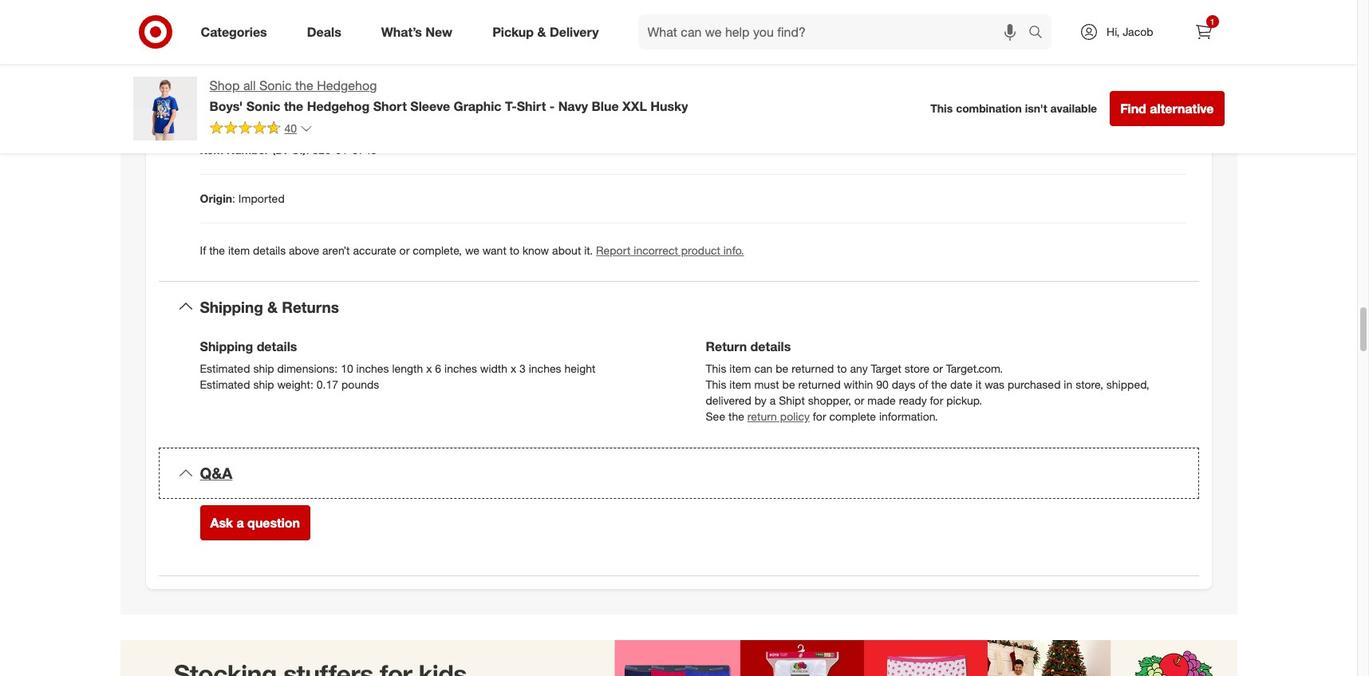 Task type: vqa. For each thing, say whether or not it's contained in the screenshot.
6
yes



Task type: describe. For each thing, give the bounding box(es) containing it.
date
[[951, 378, 973, 392]]

policy
[[781, 410, 810, 423]]

to inside return details this item can be returned to any target store or target.com. this item must be returned within 90 days of the date it was purchased in store, shipped, delivered by a shipt shopper, or made ready for pickup. see the return policy for complete information.
[[838, 362, 848, 376]]

0.17
[[317, 378, 339, 392]]

1 vertical spatial this
[[706, 362, 727, 376]]

1 vertical spatial or
[[933, 362, 944, 376]]

shopper,
[[808, 394, 852, 407]]

husky
[[651, 98, 689, 114]]

must
[[755, 378, 780, 392]]

1 ship from the top
[[253, 362, 274, 376]]

what's new
[[381, 24, 453, 40]]

can
[[755, 362, 773, 376]]

return details this item can be returned to any target store or target.com. this item must be returned within 90 days of the date it was purchased in store, shipped, delivered by a shipt shopper, or made ready for pickup. see the return policy for complete information.
[[706, 339, 1150, 423]]

0 vertical spatial returned
[[792, 362, 835, 376]]

details for shipping
[[257, 339, 297, 355]]

what's
[[381, 24, 422, 40]]

(dpci)
[[272, 143, 306, 156]]

above
[[289, 243, 319, 257]]

2 estimated from the top
[[200, 378, 250, 392]]

target
[[871, 362, 902, 376]]

shop all sonic the hedgehog boys' sonic the hedgehog short sleeve graphic t-shirt - navy blue xxl husky
[[210, 77, 689, 114]]

0 vertical spatial or
[[400, 243, 410, 257]]

1 x from the left
[[426, 362, 432, 376]]

if
[[200, 243, 206, 257]]

0 vertical spatial item
[[228, 243, 250, 257]]

6
[[435, 362, 442, 376]]

short
[[373, 98, 407, 114]]

purchased
[[1008, 378, 1061, 392]]

info.
[[724, 243, 745, 257]]

dimensions:
[[277, 362, 338, 376]]

1 vertical spatial be
[[783, 378, 796, 392]]

was
[[985, 378, 1005, 392]]

1 vertical spatial sonic
[[246, 98, 281, 114]]

deals link
[[294, 14, 361, 49]]

available
[[1051, 102, 1098, 115]]

40
[[285, 121, 297, 135]]

1 link
[[1187, 14, 1222, 49]]

shipping & returns
[[200, 297, 339, 316]]

1 estimated from the top
[[200, 362, 250, 376]]

delivered
[[706, 394, 752, 407]]

40 link
[[210, 120, 313, 139]]

the down delivered
[[729, 410, 745, 423]]

store
[[905, 362, 930, 376]]

details for return
[[751, 339, 791, 355]]

shipped,
[[1107, 378, 1150, 392]]

2 vertical spatial this
[[706, 378, 727, 392]]

any
[[851, 362, 868, 376]]

incorrect
[[634, 243, 679, 257]]

hi, jacob
[[1107, 25, 1154, 38]]

want
[[483, 243, 507, 257]]

returns
[[282, 297, 339, 316]]

see
[[706, 410, 726, 423]]

it.
[[585, 243, 593, 257]]

length
[[392, 362, 423, 376]]

search button
[[1022, 14, 1060, 53]]

it
[[976, 378, 982, 392]]

graphic
[[454, 98, 502, 114]]

item
[[200, 143, 224, 156]]

0 vertical spatial for
[[931, 394, 944, 407]]

-
[[550, 98, 555, 114]]

categories link
[[187, 14, 287, 49]]

weight:
[[277, 378, 314, 392]]

jacob
[[1123, 25, 1154, 38]]

0 vertical spatial be
[[776, 362, 789, 376]]

2 x from the left
[[511, 362, 517, 376]]

if the item details above aren't accurate or complete, we want to know about it. report incorrect product info.
[[200, 243, 745, 257]]

1 vertical spatial item
[[730, 362, 752, 376]]

shipping details estimated ship dimensions: 10 inches length x 6 inches width x 3 inches height estimated ship weight: 0.17 pounds
[[200, 339, 596, 392]]

boys'
[[210, 98, 243, 114]]

q&a button
[[158, 448, 1199, 499]]

alternative
[[1151, 101, 1215, 117]]

2 vertical spatial item
[[730, 378, 752, 392]]

q&a
[[200, 464, 233, 483]]

2 vertical spatial or
[[855, 394, 865, 407]]

imported
[[239, 191, 285, 205]]

origin
[[200, 191, 232, 205]]

hi,
[[1107, 25, 1120, 38]]

upc : 196761699161
[[200, 94, 305, 107]]

report incorrect product info. button
[[596, 242, 745, 258]]

ready
[[899, 394, 927, 407]]

blue
[[592, 98, 619, 114]]

upc
[[200, 94, 224, 107]]

all
[[243, 77, 256, 93]]

01-
[[336, 143, 352, 156]]



Task type: locate. For each thing, give the bounding box(es) containing it.
a right ask
[[237, 515, 244, 531]]

10
[[341, 362, 353, 376]]

details
[[253, 243, 286, 257], [257, 339, 297, 355], [751, 339, 791, 355]]

1 vertical spatial for
[[813, 410, 827, 423]]

estimated
[[200, 362, 250, 376], [200, 378, 250, 392]]

1 vertical spatial estimated
[[200, 378, 250, 392]]

2 horizontal spatial inches
[[529, 362, 562, 376]]

x left 3
[[511, 362, 517, 376]]

image of boys' sonic the hedgehog short sleeve graphic t-shirt - navy blue xxl husky image
[[133, 77, 197, 141]]

2 inches from the left
[[445, 362, 477, 376]]

0 vertical spatial to
[[510, 243, 520, 257]]

8745
[[352, 143, 377, 156]]

this combination isn't available
[[931, 102, 1098, 115]]

: left imported
[[232, 191, 235, 205]]

we
[[465, 243, 480, 257]]

1 horizontal spatial for
[[931, 394, 944, 407]]

complete,
[[413, 243, 462, 257]]

hedgehog up short
[[317, 77, 377, 93]]

width
[[480, 362, 508, 376]]

search
[[1022, 25, 1060, 41]]

0 horizontal spatial inches
[[357, 362, 389, 376]]

for right ready
[[931, 394, 944, 407]]

0 vertical spatial estimated
[[200, 362, 250, 376]]

1 inches from the left
[[357, 362, 389, 376]]

0 horizontal spatial a
[[237, 515, 244, 531]]

within
[[844, 378, 874, 392]]

find
[[1121, 101, 1147, 117]]

number
[[227, 143, 269, 156]]

shipping inside dropdown button
[[200, 297, 263, 316]]

1 vertical spatial hedgehog
[[307, 98, 370, 114]]

0 horizontal spatial to
[[510, 243, 520, 257]]

find alternative button
[[1111, 91, 1225, 126]]

& right pickup
[[538, 24, 546, 40]]

0 vertical spatial &
[[538, 24, 546, 40]]

shipping down "if"
[[200, 297, 263, 316]]

return
[[706, 339, 747, 355]]

0 vertical spatial a
[[770, 394, 776, 407]]

0 horizontal spatial x
[[426, 362, 432, 376]]

sonic up 40 link
[[246, 98, 281, 114]]

& for shipping
[[267, 297, 278, 316]]

pickup.
[[947, 394, 983, 407]]

1 vertical spatial shipping
[[200, 339, 253, 355]]

1 horizontal spatial inches
[[445, 362, 477, 376]]

1 horizontal spatial :
[[232, 191, 235, 205]]

3
[[520, 362, 526, 376]]

1 horizontal spatial to
[[838, 362, 848, 376]]

2 shipping from the top
[[200, 339, 253, 355]]

ship left dimensions:
[[253, 362, 274, 376]]

inches
[[357, 362, 389, 376], [445, 362, 477, 376], [529, 362, 562, 376]]

the up the 40
[[284, 98, 304, 114]]

to right want
[[510, 243, 520, 257]]

1 horizontal spatial x
[[511, 362, 517, 376]]

2 horizontal spatial or
[[933, 362, 944, 376]]

196761699161
[[230, 94, 305, 107]]

: for 196761699161
[[224, 94, 227, 107]]

1 shipping from the top
[[200, 297, 263, 316]]

x
[[426, 362, 432, 376], [511, 362, 517, 376]]

shipping & returns button
[[158, 281, 1199, 332]]

this down return
[[706, 362, 727, 376]]

days
[[892, 378, 916, 392]]

1
[[1211, 17, 1215, 26]]

or right store
[[933, 362, 944, 376]]

item right "if"
[[228, 243, 250, 257]]

details up can
[[751, 339, 791, 355]]

the right of
[[932, 378, 948, 392]]

1 horizontal spatial or
[[855, 394, 865, 407]]

report
[[596, 243, 631, 257]]

question
[[248, 515, 300, 531]]

1 vertical spatial &
[[267, 297, 278, 316]]

ask
[[210, 515, 233, 531]]

item number (dpci) : 326-01-8745
[[200, 143, 377, 156]]

product
[[682, 243, 721, 257]]

a inside button
[[237, 515, 244, 531]]

inches right 3
[[529, 362, 562, 376]]

326-
[[313, 143, 336, 156]]

0 vertical spatial sonic
[[259, 77, 292, 93]]

find alternative
[[1121, 101, 1215, 117]]

1 horizontal spatial a
[[770, 394, 776, 407]]

& left returns
[[267, 297, 278, 316]]

1 vertical spatial ship
[[253, 378, 274, 392]]

pounds
[[342, 378, 379, 392]]

0 horizontal spatial or
[[400, 243, 410, 257]]

estimated down shipping & returns
[[200, 362, 250, 376]]

ship
[[253, 362, 274, 376], [253, 378, 274, 392]]

0 vertical spatial ship
[[253, 362, 274, 376]]

1 vertical spatial :
[[306, 143, 309, 156]]

or right accurate
[[400, 243, 410, 257]]

0 vertical spatial :
[[224, 94, 227, 107]]

hedgehog up 01- at the left top
[[307, 98, 370, 114]]

about
[[553, 243, 581, 257]]

store,
[[1076, 378, 1104, 392]]

& for pickup
[[538, 24, 546, 40]]

shipt
[[779, 394, 805, 407]]

0 vertical spatial shipping
[[200, 297, 263, 316]]

item
[[228, 243, 250, 257], [730, 362, 752, 376], [730, 378, 752, 392]]

ask a question button
[[200, 506, 310, 541]]

shipping for shipping & returns
[[200, 297, 263, 316]]

this left combination
[[931, 102, 953, 115]]

0 vertical spatial this
[[931, 102, 953, 115]]

item up delivered
[[730, 378, 752, 392]]

origin : imported
[[200, 191, 285, 205]]

details up dimensions:
[[257, 339, 297, 355]]

be
[[776, 362, 789, 376], [783, 378, 796, 392]]

t-
[[505, 98, 517, 114]]

delivery
[[550, 24, 599, 40]]

the up the 196761699161
[[295, 77, 314, 93]]

estimated left weight:
[[200, 378, 250, 392]]

sleeve
[[411, 98, 450, 114]]

3 inches from the left
[[529, 362, 562, 376]]

0 horizontal spatial :
[[224, 94, 227, 107]]

height
[[565, 362, 596, 376]]

a right by
[[770, 394, 776, 407]]

return
[[748, 410, 777, 423]]

made
[[868, 394, 896, 407]]

& inside shipping & returns dropdown button
[[267, 297, 278, 316]]

be up shipt
[[783, 378, 796, 392]]

returned
[[792, 362, 835, 376], [799, 378, 841, 392]]

0 horizontal spatial for
[[813, 410, 827, 423]]

information.
[[880, 410, 939, 423]]

target.com.
[[947, 362, 1004, 376]]

ask a question
[[210, 515, 300, 531]]

of
[[919, 378, 929, 392]]

complete
[[830, 410, 877, 423]]

ship left weight:
[[253, 378, 274, 392]]

2 ship from the top
[[253, 378, 274, 392]]

pickup & delivery
[[493, 24, 599, 40]]

: left 326-
[[306, 143, 309, 156]]

: down shop
[[224, 94, 227, 107]]

shirt
[[517, 98, 546, 114]]

details inside the shipping details estimated ship dimensions: 10 inches length x 6 inches width x 3 inches height estimated ship weight: 0.17 pounds
[[257, 339, 297, 355]]

1 vertical spatial returned
[[799, 378, 841, 392]]

item left can
[[730, 362, 752, 376]]

sonic up the 196761699161
[[259, 77, 292, 93]]

a inside return details this item can be returned to any target store or target.com. this item must be returned within 90 days of the date it was purchased in store, shipped, delivered by a shipt shopper, or made ready for pickup. see the return policy for complete information.
[[770, 394, 776, 407]]

2 horizontal spatial :
[[306, 143, 309, 156]]

1 vertical spatial to
[[838, 362, 848, 376]]

1 horizontal spatial &
[[538, 24, 546, 40]]

2 vertical spatial :
[[232, 191, 235, 205]]

aren't
[[323, 243, 350, 257]]

be right can
[[776, 362, 789, 376]]

deals
[[307, 24, 341, 40]]

shipping for shipping details estimated ship dimensions: 10 inches length x 6 inches width x 3 inches height estimated ship weight: 0.17 pounds
[[200, 339, 253, 355]]

xxl
[[623, 98, 647, 114]]

: for imported
[[232, 191, 235, 205]]

What can we help you find? suggestions appear below search field
[[638, 14, 1033, 49]]

details left above
[[253, 243, 286, 257]]

shipping down shipping & returns
[[200, 339, 253, 355]]

1 vertical spatial a
[[237, 515, 244, 531]]

0 horizontal spatial &
[[267, 297, 278, 316]]

combination
[[957, 102, 1022, 115]]

shipping
[[200, 297, 263, 316], [200, 339, 253, 355]]

the right "if"
[[209, 243, 225, 257]]

inches up the 'pounds' at left
[[357, 362, 389, 376]]

the
[[295, 77, 314, 93], [284, 98, 304, 114], [209, 243, 225, 257], [932, 378, 948, 392], [729, 410, 745, 423]]

& inside pickup & delivery link
[[538, 24, 546, 40]]

or down the within
[[855, 394, 865, 407]]

for down the shopper,
[[813, 410, 827, 423]]

this up delivered
[[706, 378, 727, 392]]

0 vertical spatial hedgehog
[[317, 77, 377, 93]]

90
[[877, 378, 889, 392]]

advertisement region
[[120, 641, 1238, 676]]

what's new link
[[368, 14, 473, 49]]

pickup & delivery link
[[479, 14, 619, 49]]

new
[[426, 24, 453, 40]]

details inside return details this item can be returned to any target store or target.com. this item must be returned within 90 days of the date it was purchased in store, shipped, delivered by a shipt shopper, or made ready for pickup. see the return policy for complete information.
[[751, 339, 791, 355]]

inches right 6 at the bottom of page
[[445, 362, 477, 376]]

shipping inside the shipping details estimated ship dimensions: 10 inches length x 6 inches width x 3 inches height estimated ship weight: 0.17 pounds
[[200, 339, 253, 355]]

to left any
[[838, 362, 848, 376]]

x left 6 at the bottom of page
[[426, 362, 432, 376]]

shop
[[210, 77, 240, 93]]

isn't
[[1026, 102, 1048, 115]]

return policy link
[[748, 410, 810, 423]]



